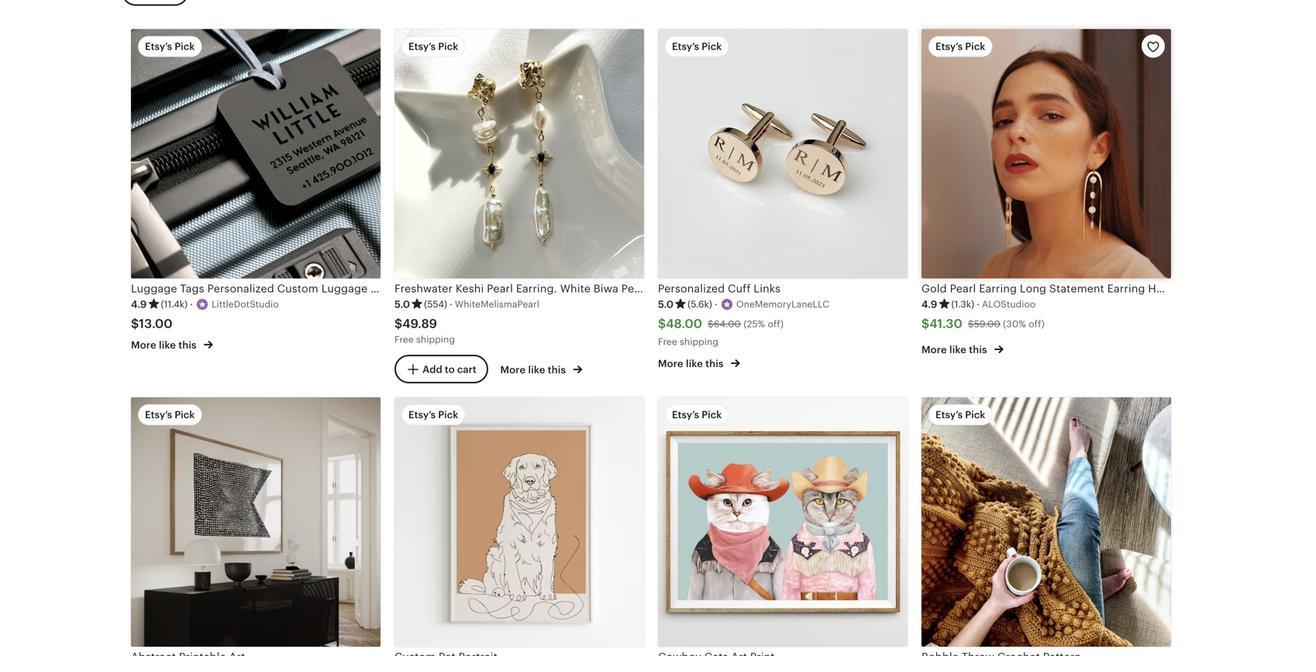 Task type: locate. For each thing, give the bounding box(es) containing it.
more like this link down "$ 48.00 $ 64.00 (25% off) free shipping"
[[658, 355, 740, 371]]

like
[[159, 339, 176, 351], [949, 344, 967, 356], [686, 358, 703, 370], [528, 364, 545, 376]]

4.9 up 41.30
[[922, 299, 937, 310]]

(25%
[[744, 319, 765, 329]]

more like this link down 13.00
[[131, 336, 213, 352]]

add to cart
[[423, 364, 476, 375]]

more down 48.00
[[658, 358, 683, 370]]

cart
[[457, 364, 476, 375]]

· down personalized cuff links
[[715, 299, 718, 310]]

1 horizontal spatial off)
[[1029, 319, 1045, 329]]

pick for cowboy cats art print - colorful wall art - maximalist decor -  funky western eclectic room decor image on the right
[[702, 409, 722, 421]]

· right (1.3k) in the top right of the page
[[977, 299, 980, 310]]

0 horizontal spatial free
[[395, 334, 414, 345]]

shipping down 48.00
[[680, 337, 718, 347]]

add
[[423, 364, 442, 375]]

0 horizontal spatial 4.9
[[131, 299, 147, 310]]

· right (11.4k)
[[190, 299, 193, 310]]

off) inside $ 41.30 $ 59.00 (30% off)
[[1029, 319, 1045, 329]]

· right the (554)
[[450, 299, 453, 310]]

48.00
[[666, 317, 702, 331]]

to
[[445, 364, 455, 375]]

off) right (30% on the right of page
[[1029, 319, 1045, 329]]

shipping down 49.89
[[416, 334, 455, 345]]

1 5.0 from the left
[[395, 299, 410, 310]]

shipping inside "$ 48.00 $ 64.00 (25% off) free shipping"
[[680, 337, 718, 347]]

etsy's for gold pearl earring long statement earring handmade bridesmaid gift her bride wedding earring pearl silver long earring boho wedding jewelry image
[[936, 41, 963, 52]]

2 4.9 from the left
[[922, 299, 937, 310]]

free down 49.89
[[395, 334, 414, 345]]

off) inside "$ 48.00 $ 64.00 (25% off) free shipping"
[[768, 319, 784, 329]]

etsy's pick
[[145, 41, 195, 52], [408, 41, 458, 52], [672, 41, 722, 52], [936, 41, 985, 52], [145, 409, 195, 421], [408, 409, 458, 421], [672, 409, 722, 421], [936, 409, 985, 421]]

·
[[190, 299, 193, 310], [450, 299, 453, 310], [715, 299, 718, 310], [977, 299, 980, 310]]

4 · from the left
[[977, 299, 980, 310]]

etsy's for the freshwater keshi pearl earring. white biwa pearl dangle earring. mismatched pearl drop earring. long pearl drop earring. black star earring. image
[[408, 41, 436, 52]]

add to cart button
[[395, 355, 488, 384]]

shipping
[[416, 334, 455, 345], [680, 337, 718, 347]]

$ for 41.30
[[922, 317, 929, 331]]

more down 41.30
[[922, 344, 947, 356]]

abstract printable art, digital download contemporary wall art, black & white watercolour printable of original art, minimal japandi poster image
[[131, 398, 381, 647]]

5.0 up 49.89
[[395, 299, 410, 310]]

1 horizontal spatial 5.0
[[658, 299, 674, 310]]

2 off) from the left
[[1029, 319, 1045, 329]]

like down 48.00
[[686, 358, 703, 370]]

free inside $ 49.89 free shipping
[[395, 334, 414, 345]]

5.0
[[395, 299, 410, 310], [658, 299, 674, 310]]

1 4.9 from the left
[[131, 299, 147, 310]]

more like this for (11.4k)
[[131, 339, 199, 351]]

more for (5.6k)
[[658, 358, 683, 370]]

free
[[395, 334, 414, 345], [658, 337, 677, 347]]

more like this link right cart
[[500, 361, 582, 377]]

more like this down 13.00
[[131, 339, 199, 351]]

more like this down 48.00
[[658, 358, 726, 370]]

off) down onememorylanellc
[[768, 319, 784, 329]]

off) for 41.30
[[1029, 319, 1045, 329]]

etsy's for luggage tags personalized custom luggage tags christmas holiday stocking stuffer wedding bridesmaid engraved travel bag corporate gift a1 'image'
[[145, 41, 172, 52]]

$ 48.00 $ 64.00 (25% off) free shipping
[[658, 317, 784, 347]]

this
[[178, 339, 197, 351], [969, 344, 987, 356], [706, 358, 724, 370], [548, 364, 566, 376]]

personalized cuff links | groomsmen cufflinks | wedding gifts | custom cufflinks for him | round cufflinks | anniversary gift image
[[658, 29, 908, 279]]

like for (11.4k)
[[159, 339, 176, 351]]

0 horizontal spatial 5.0
[[395, 299, 410, 310]]

5.0 up 48.00
[[658, 299, 674, 310]]

49.89
[[402, 317, 437, 331]]

2 5.0 from the left
[[658, 299, 674, 310]]

1 horizontal spatial free
[[658, 337, 677, 347]]

0 horizontal spatial shipping
[[416, 334, 455, 345]]

more like this right cart
[[500, 364, 568, 376]]

1 off) from the left
[[768, 319, 784, 329]]

like down 41.30
[[949, 344, 967, 356]]

littledotstudio
[[212, 299, 279, 310]]

$ for 48.00
[[658, 317, 666, 331]]

etsy's pick for bobble throw crochet pattern - easy crochet blanket pattern- crochet afghan pattern- pdf - instant digital download image
[[936, 409, 985, 421]]

(554)
[[424, 299, 447, 310]]

more
[[131, 339, 156, 351], [922, 344, 947, 356], [658, 358, 683, 370], [500, 364, 526, 376]]

etsy's for abstract printable art, digital download contemporary wall art, black & white watercolour printable of original art, minimal japandi poster image
[[145, 409, 172, 421]]

more for (1.3k)
[[922, 344, 947, 356]]

$
[[131, 317, 139, 331], [395, 317, 402, 331], [658, 317, 666, 331], [922, 317, 929, 331], [708, 319, 714, 329], [968, 319, 974, 329]]

more for (11.4k)
[[131, 339, 156, 351]]

more like this down 41.30
[[922, 344, 990, 356]]

1 horizontal spatial 4.9
[[922, 299, 937, 310]]

more like this link
[[131, 336, 213, 352], [922, 341, 1004, 357], [658, 355, 740, 371], [500, 361, 582, 377]]

4.9 up $ 13.00
[[131, 299, 147, 310]]

more like this link down 41.30
[[922, 341, 1004, 357]]

pick for the freshwater keshi pearl earring. white biwa pearl dangle earring. mismatched pearl drop earring. long pearl drop earring. black star earring. image
[[438, 41, 458, 52]]

whitemelismapearl
[[455, 299, 539, 310]]

more like this
[[131, 339, 199, 351], [922, 344, 990, 356], [658, 358, 726, 370], [500, 364, 568, 376]]

4.9
[[131, 299, 147, 310], [922, 299, 937, 310]]

etsy's
[[145, 41, 172, 52], [408, 41, 436, 52], [672, 41, 699, 52], [936, 41, 963, 52], [145, 409, 172, 421], [408, 409, 436, 421], [672, 409, 699, 421], [936, 409, 963, 421]]

etsy's pick for custom pet portrait, custom line art, pet portrait drawing, sketches from photo, personalized gifts , dog portrait, cat portrait
[[408, 409, 458, 421]]

etsy's pick for cowboy cats art print - colorful wall art - maximalist decor -  funky western eclectic room decor image on the right
[[672, 409, 722, 421]]

$ inside $ 49.89 free shipping
[[395, 317, 402, 331]]

(11.4k)
[[161, 299, 188, 310]]

pick
[[175, 41, 195, 52], [438, 41, 458, 52], [702, 41, 722, 52], [965, 41, 985, 52], [175, 409, 195, 421], [438, 409, 458, 421], [702, 409, 722, 421], [965, 409, 985, 421]]

this for (11.4k)
[[178, 339, 197, 351]]

more like this link for (5.6k)
[[658, 355, 740, 371]]

like right cart
[[528, 364, 545, 376]]

1 horizontal spatial shipping
[[680, 337, 718, 347]]

0 horizontal spatial off)
[[768, 319, 784, 329]]

cowboy cats art print - colorful wall art - maximalist decor -  funky western eclectic room decor image
[[658, 398, 908, 647]]

bobble throw crochet pattern - easy crochet blanket pattern- crochet afghan pattern- pdf - instant digital download image
[[922, 398, 1171, 647]]

like down 13.00
[[159, 339, 176, 351]]

more down $ 13.00
[[131, 339, 156, 351]]

etsy's for cowboy cats art print - colorful wall art - maximalist decor -  funky western eclectic room decor image on the right
[[672, 409, 699, 421]]

5.0 for 48.00
[[658, 299, 674, 310]]

etsy's pick link
[[131, 398, 381, 656], [395, 398, 644, 656], [658, 398, 908, 656], [922, 398, 1171, 656]]

off)
[[768, 319, 784, 329], [1029, 319, 1045, 329]]

free down 48.00
[[658, 337, 677, 347]]

etsy's pick for luggage tags personalized custom luggage tags christmas holiday stocking stuffer wedding bridesmaid engraved travel bag corporate gift a1 'image'
[[145, 41, 195, 52]]

$ 41.30 $ 59.00 (30% off)
[[922, 317, 1045, 331]]

personalized
[[658, 283, 725, 295]]

free inside "$ 48.00 $ 64.00 (25% off) free shipping"
[[658, 337, 677, 347]]

(30%
[[1003, 319, 1026, 329]]

2 etsy's pick link from the left
[[395, 398, 644, 656]]



Task type: describe. For each thing, give the bounding box(es) containing it.
etsy's pick for abstract printable art, digital download contemporary wall art, black & white watercolour printable of original art, minimal japandi poster image
[[145, 409, 195, 421]]

links
[[754, 283, 781, 295]]

onememorylanellc
[[736, 299, 829, 310]]

etsy's pick for personalized cuff links | groomsmen cufflinks | wedding gifts | custom cufflinks for him | round cufflinks | anniversary gift image
[[672, 41, 722, 52]]

etsy's for personalized cuff links | groomsmen cufflinks | wedding gifts | custom cufflinks for him | round cufflinks | anniversary gift image
[[672, 41, 699, 52]]

1 etsy's pick link from the left
[[131, 398, 381, 656]]

pick for luggage tags personalized custom luggage tags christmas holiday stocking stuffer wedding bridesmaid engraved travel bag corporate gift a1 'image'
[[175, 41, 195, 52]]

cuff
[[728, 283, 751, 295]]

like for (1.3k)
[[949, 344, 967, 356]]

etsy's pick for gold pearl earring long statement earring handmade bridesmaid gift her bride wedding earring pearl silver long earring boho wedding jewelry image
[[936, 41, 985, 52]]

custom pet portrait, custom line art, pet portrait drawing, sketches from photo, personalized gifts , dog portrait, cat portrait image
[[395, 398, 644, 647]]

(5.6k)
[[688, 299, 712, 310]]

$ for 49.89
[[395, 317, 402, 331]]

pick for abstract printable art, digital download contemporary wall art, black & white watercolour printable of original art, minimal japandi poster image
[[175, 409, 195, 421]]

4 etsy's pick link from the left
[[922, 398, 1171, 656]]

off) for 48.00
[[768, 319, 784, 329]]

59.00
[[974, 319, 1000, 329]]

1 · from the left
[[190, 299, 193, 310]]

more like this for (5.6k)
[[658, 358, 726, 370]]

13.00
[[139, 317, 173, 331]]

$ 49.89 free shipping
[[395, 317, 455, 345]]

64.00
[[714, 319, 741, 329]]

$ 13.00
[[131, 317, 173, 331]]

luggage tags personalized custom luggage tags christmas holiday stocking stuffer wedding bridesmaid engraved travel bag corporate gift a1 image
[[131, 29, 381, 279]]

pick for custom pet portrait, custom line art, pet portrait drawing, sketches from photo, personalized gifts , dog portrait, cat portrait
[[438, 409, 458, 421]]

$ inside $ 41.30 $ 59.00 (30% off)
[[968, 319, 974, 329]]

more right cart
[[500, 364, 526, 376]]

4.9 for 41.30
[[922, 299, 937, 310]]

2 · from the left
[[450, 299, 453, 310]]

41.30
[[929, 317, 963, 331]]

3 etsy's pick link from the left
[[658, 398, 908, 656]]

pick for bobble throw crochet pattern - easy crochet blanket pattern- crochet afghan pattern- pdf - instant digital download image
[[965, 409, 985, 421]]

5.0 for 49.89
[[395, 299, 410, 310]]

this for (1.3k)
[[969, 344, 987, 356]]

· alostudioo
[[977, 299, 1036, 310]]

more like this link for (11.4k)
[[131, 336, 213, 352]]

more like this link for (1.3k)
[[922, 341, 1004, 357]]

this for (5.6k)
[[706, 358, 724, 370]]

gold pearl earring long statement earring handmade bridesmaid gift her bride wedding earring pearl silver long earring boho wedding jewelry image
[[922, 29, 1171, 279]]

pick for gold pearl earring long statement earring handmade bridesmaid gift her bride wedding earring pearl silver long earring boho wedding jewelry image
[[965, 41, 985, 52]]

like for (5.6k)
[[686, 358, 703, 370]]

· whitemelismapearl
[[450, 299, 539, 310]]

etsy's pick for the freshwater keshi pearl earring. white biwa pearl dangle earring. mismatched pearl drop earring. long pearl drop earring. black star earring. image
[[408, 41, 458, 52]]

more like this for (1.3k)
[[922, 344, 990, 356]]

4.9 for 13.00
[[131, 299, 147, 310]]

pick for personalized cuff links | groomsmen cufflinks | wedding gifts | custom cufflinks for him | round cufflinks | anniversary gift image
[[702, 41, 722, 52]]

shipping inside $ 49.89 free shipping
[[416, 334, 455, 345]]

$ for 13.00
[[131, 317, 139, 331]]

personalized cuff links
[[658, 283, 781, 295]]

(1.3k)
[[951, 299, 974, 310]]

etsy's for bobble throw crochet pattern - easy crochet blanket pattern- crochet afghan pattern- pdf - instant digital download image
[[936, 409, 963, 421]]

3 · from the left
[[715, 299, 718, 310]]

alostudioo
[[982, 299, 1036, 310]]

etsy's for custom pet portrait, custom line art, pet portrait drawing, sketches from photo, personalized gifts , dog portrait, cat portrait
[[408, 409, 436, 421]]

freshwater keshi pearl earring. white biwa pearl dangle earring. mismatched pearl drop earring. long pearl drop earring. black star earring. image
[[395, 29, 644, 279]]



Task type: vqa. For each thing, say whether or not it's contained in the screenshot.
THE FASHION FINDS
no



